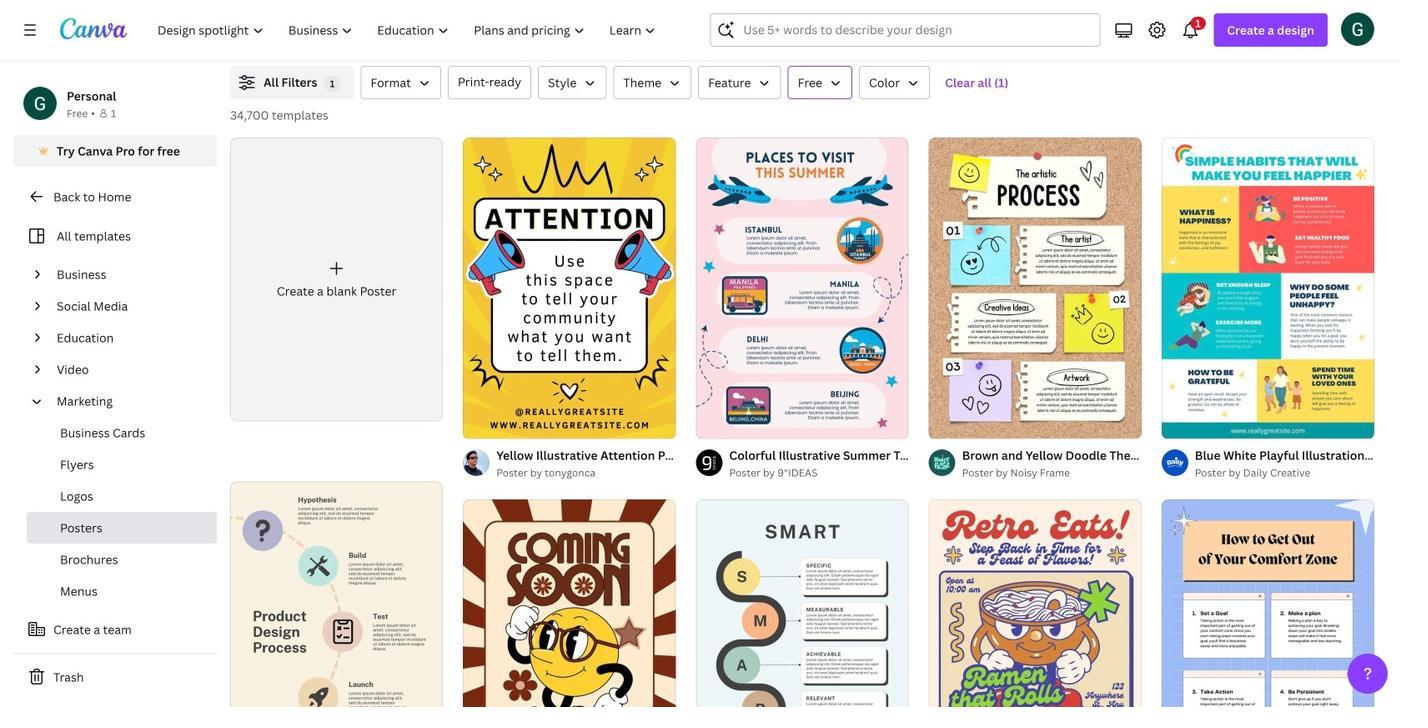 Task type: vqa. For each thing, say whether or not it's contained in the screenshot.
Search search field
yes



Task type: locate. For each thing, give the bounding box(es) containing it.
Search search field
[[744, 14, 1090, 46]]

smart goals business infographic poster image
[[696, 500, 909, 707]]

1 filter options selected element
[[324, 75, 341, 92]]

brown and cream retro coming soon poster image
[[463, 500, 676, 707]]

None search field
[[710, 13, 1101, 47]]

top level navigation element
[[147, 13, 670, 47]]

blue white playful illustration lifestyle poster image
[[1162, 138, 1375, 439]]

blue memphis how to get out from comfort zone poster image
[[1162, 500, 1375, 707]]



Task type: describe. For each thing, give the bounding box(es) containing it.
yellow illustrative attention poster image
[[463, 138, 676, 439]]

colorful minimalist design process infographic poster image
[[230, 482, 443, 707]]

greg robinson image
[[1341, 12, 1375, 46]]

create a blank poster element
[[230, 138, 443, 422]]

brown and yellow doodle the artistic process poster image
[[929, 138, 1142, 439]]

colorful illustrative summer travel infographic poster image
[[696, 138, 909, 439]]

green and blue retro illustrative food poster image
[[929, 500, 1142, 707]]



